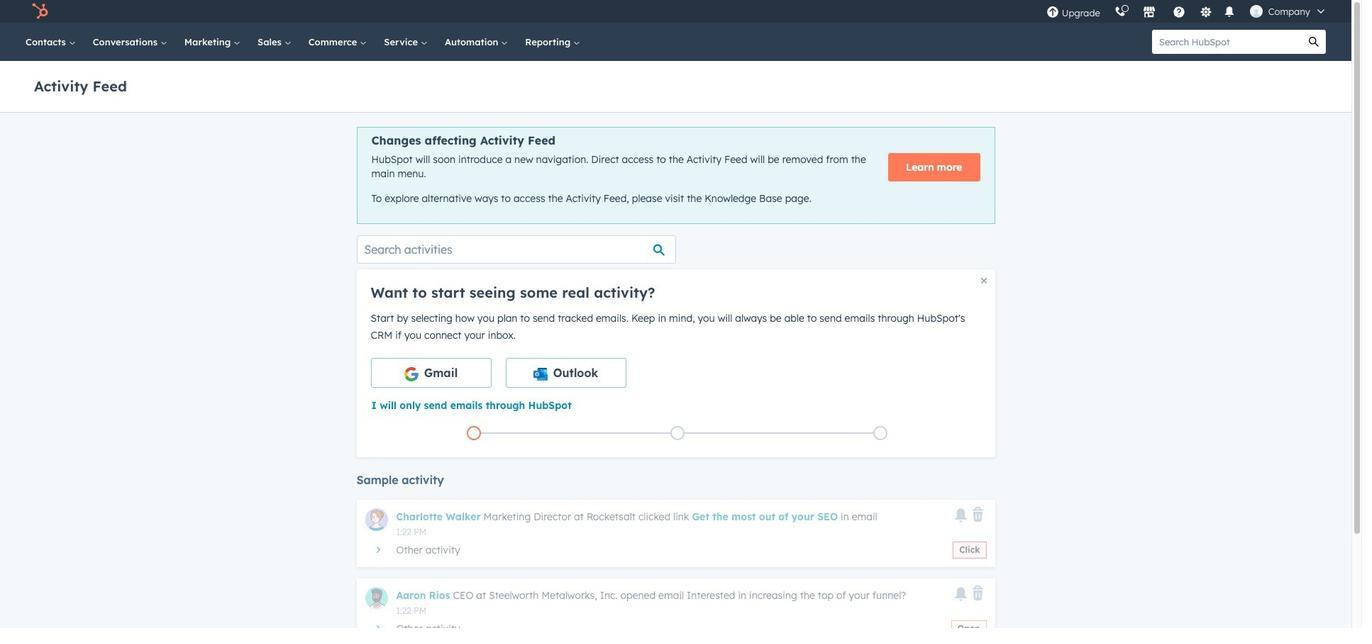 Task type: describe. For each thing, give the bounding box(es) containing it.
marketplaces image
[[1143, 6, 1156, 19]]

onboarding.steps.sendtrackedemailingmail.title image
[[674, 430, 681, 438]]

jacob simon image
[[1251, 5, 1263, 18]]



Task type: vqa. For each thing, say whether or not it's contained in the screenshot.
content, in PLAN YOUR CONTENT STRATEGY AROUND TOPICS THAT WILL ELEVATE YOUR AUTHORITY IN SEARCH ENGINES, GET AS-YOU- TYPE OPTIMIZATION ADVICE AS YOU'RE CREATING CONTENT, AND MEASURE REAL SEO ROI WITH INTEGRATED ANALYTICS.
no



Task type: locate. For each thing, give the bounding box(es) containing it.
menu
[[1040, 0, 1335, 23]]

onboarding.steps.finalstep.title image
[[877, 430, 885, 438]]

close image
[[981, 278, 987, 284]]

list
[[372, 424, 983, 443]]

Search activities search field
[[357, 236, 676, 264]]

None checkbox
[[371, 358, 492, 388], [506, 358, 626, 388], [371, 358, 492, 388], [506, 358, 626, 388]]

Search HubSpot search field
[[1153, 30, 1303, 54]]



